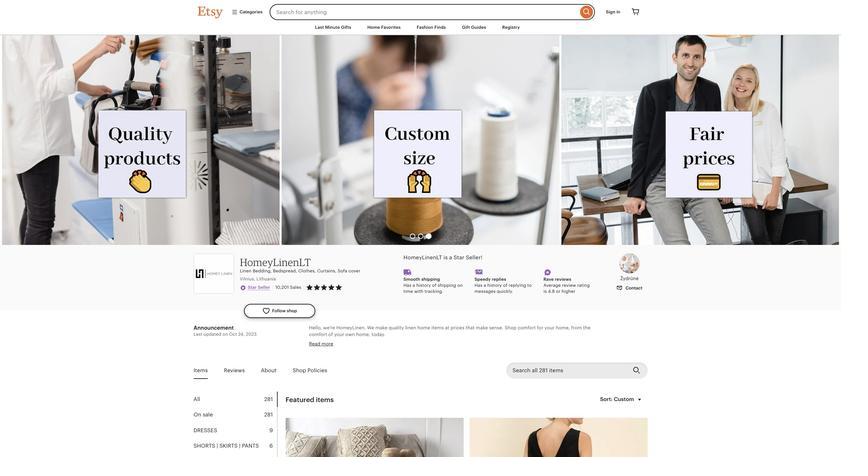 Task type: locate. For each thing, give the bounding box(es) containing it.
bedding,
[[414, 398, 434, 403]]

2 horizontal spatial that
[[466, 326, 475, 331]]

1 horizontal spatial with
[[414, 289, 423, 294]]

home, right own at the left bottom of the page
[[356, 332, 370, 338]]

a inside smooth shipping has a history of shipping on time with tracking.
[[413, 283, 415, 288]]

2 horizontal spatial to
[[527, 283, 532, 288]]

are right you
[[319, 372, 326, 377]]

style
[[480, 405, 491, 410]]

1 vertical spatial coziness.
[[326, 418, 347, 423]]

sign
[[606, 9, 615, 14]]

homeylinenlt
[[404, 255, 442, 261], [240, 257, 311, 269]]

0 horizontal spatial has
[[404, 283, 411, 288]]

has inside smooth shipping has a history of shipping on time with tracking.
[[404, 283, 411, 288]]

is left made at bottom
[[465, 372, 468, 377]]

1 horizontal spatial comfort
[[518, 326, 536, 331]]

the right value
[[330, 438, 338, 443]]

1 horizontal spatial homeylinenlt
[[404, 255, 442, 261]]

passion:
[[388, 411, 407, 417]]

shipping
[[421, 277, 440, 282], [438, 283, 456, 288]]

of down we're
[[328, 332, 333, 338]]

281 for all
[[264, 397, 273, 403]]

that down the bath,
[[381, 438, 390, 443]]

1 horizontal spatial items
[[431, 326, 444, 331]]

natural down guest
[[424, 438, 441, 443]]

textiles.
[[352, 345, 370, 351]]

| left 'pants'
[[239, 443, 240, 450]]

reviews
[[224, 368, 245, 374]]

1 horizontal spatial we
[[367, 326, 374, 331]]

is left 4.8
[[543, 289, 547, 294]]

1 vertical spatial items
[[316, 397, 334, 404]]

of inside speedy replies has a history of replying to messages quickly.
[[503, 283, 507, 288]]

1 vertical spatial last
[[194, 332, 202, 337]]

we inside hello, we're homeylinen. we make quality linen home items at prices that make sense. shop comfort for your home, from the comfort of your own home, today.
[[367, 326, 374, 331]]

make up today.
[[375, 326, 387, 331]]

last left minute
[[315, 25, 324, 30]]

4 tab from the top
[[194, 439, 277, 455]]

linen down 'modern'
[[448, 411, 459, 417]]

announcement last updated on oct 24, 2023
[[194, 325, 257, 337]]

none search field inside banner
[[270, 4, 595, 20]]

1 vertical spatial on
[[223, 332, 228, 337]]

linen left home
[[405, 326, 416, 331]]

linen inside you are warmly welcome to visit homeylinen shop where everything is made with a passion, care and good emotions. our responsibility is to produce only high quality linen products that are characterized by durability, charm and coziness.
[[420, 378, 431, 384]]

1 horizontal spatial the
[[583, 326, 590, 331]]

coziness. down emotions.
[[560, 378, 580, 384]]

star seller
[[248, 285, 270, 291]]

on sale image
[[286, 419, 463, 458]]

shorts
[[194, 443, 215, 450]]

vilnius, lithuania
[[240, 277, 276, 282]]

menu bar
[[185, 20, 656, 35]]

1 horizontal spatial make
[[476, 326, 488, 331]]

1 vertical spatial shop
[[412, 372, 423, 377]]

0 vertical spatial shipping
[[421, 277, 440, 282]]

linen down own at the left bottom of the page
[[338, 345, 351, 351]]

0 vertical spatial 281
[[264, 397, 273, 403]]

linen down where
[[420, 378, 431, 384]]

linen down curtains.
[[408, 411, 419, 417]]

or right 4.8
[[556, 289, 560, 294]]

shop left where
[[412, 372, 423, 377]]

last
[[315, 25, 324, 30], [194, 332, 202, 337]]

of for shipping
[[432, 283, 436, 288]]

1 horizontal spatial last
[[315, 25, 324, 30]]

home
[[417, 326, 430, 331]]

seller
[[258, 285, 270, 291]]

for inside linen bedding - soft, natural and luxury linen bedding, includes linen pillowcases, sheets and linen duvet covers. linen curtains -  pure and light linen curtains. perfect for modern or rustic style home! table linens - handcrafted with a passion: linen tablecloths, linen napkins and table runners. modern, stylish and creates a special coziness. bath linens - charming linen bath, hand, face or guest towels.
[[434, 405, 440, 410]]

of inside hello, we're homeylinen. we make quality linen home items at prices that make sense. shop comfort for your home, from the comfort of your own home, today.
[[328, 332, 333, 338]]

to right replying
[[527, 283, 532, 288]]

towels.
[[435, 424, 451, 430]]

you are warmly welcome to visit homeylinen shop where everything is made with a passion, care and good emotions. our responsibility is to produce only high quality linen products that are characterized by durability, charm and coziness.
[[309, 372, 580, 384]]

homeylinenlt inside homeylinenlt linen bedding, bedspread, clothes, curtains, sofa cover
[[240, 257, 311, 269]]

1 has from the left
[[404, 283, 411, 288]]

on
[[194, 412, 201, 419]]

we up today.
[[367, 326, 374, 331]]

group
[[408, 232, 433, 240]]

281 up 9
[[264, 412, 273, 419]]

linen
[[405, 326, 416, 331], [420, 378, 431, 384], [402, 398, 413, 403], [456, 398, 467, 403], [522, 398, 533, 403], [384, 405, 395, 410], [408, 411, 419, 417], [448, 411, 459, 417], [366, 424, 377, 430]]

shop inside hello, we're homeylinen. we make quality linen home items at prices that make sense. shop comfort for your home, from the comfort of your own home, today.
[[505, 326, 516, 331]]

1 vertical spatial linen
[[338, 345, 351, 351]]

0 vertical spatial linens
[[324, 411, 341, 417]]

visit
[[372, 372, 381, 377]]

0 vertical spatial custom
[[420, 345, 438, 351]]

runners.
[[501, 411, 520, 417]]

make left sense. on the bottom of page
[[476, 326, 488, 331]]

1 horizontal spatial coziness.
[[560, 378, 580, 384]]

1 281 from the top
[[264, 397, 273, 403]]

1 horizontal spatial natural
[[424, 438, 441, 443]]

1 horizontal spatial your
[[544, 326, 555, 331]]

prices
[[451, 326, 464, 331]]

0 vertical spatial linen
[[240, 269, 252, 274]]

has up time
[[404, 283, 411, 288]]

star inside button
[[248, 285, 257, 291]]

of inside smooth shipping has a history of shipping on time with tracking.
[[432, 283, 436, 288]]

or right face
[[416, 424, 420, 430]]

1 vertical spatial shop
[[293, 368, 306, 374]]

1 horizontal spatial linen
[[338, 345, 351, 351]]

observations,
[[358, 451, 389, 456]]

0 vertical spatial shop
[[505, 326, 516, 331]]

star left seller!
[[454, 255, 464, 261]]

1 vertical spatial quality
[[403, 378, 418, 384]]

updated
[[203, 332, 221, 337]]

1 vertical spatial home,
[[356, 332, 370, 338]]

home, left "from"
[[556, 326, 570, 331]]

0 vertical spatial we
[[367, 326, 374, 331]]

0 horizontal spatial star
[[248, 285, 257, 291]]

281 down about link
[[264, 397, 273, 403]]

sign in
[[606, 9, 620, 14]]

1 vertical spatial for
[[434, 405, 440, 410]]

elegant long linen dress. long linen dress with big side pockets. linen v-neck dress. comfortable dress. loose linen dress in many colors. image
[[470, 419, 647, 458]]

of up tracking.
[[432, 283, 436, 288]]

quality up the pure
[[389, 326, 404, 331]]

0 horizontal spatial homeylinenlt
[[240, 257, 311, 269]]

shop
[[505, 326, 516, 331], [293, 368, 306, 374]]

1 vertical spatial the
[[330, 438, 338, 443]]

lithuania
[[257, 277, 276, 282]]

0 horizontal spatial make
[[375, 326, 387, 331]]

gift guides link
[[457, 21, 491, 34]]

2 make from the left
[[476, 326, 488, 331]]

shop policies
[[293, 368, 327, 374]]

or
[[556, 289, 560, 294], [461, 405, 465, 410], [416, 424, 420, 430], [436, 451, 441, 456]]

items up 'curtains' in the bottom of the page
[[316, 397, 334, 404]]

žydrūnė image
[[619, 254, 640, 274]]

the right "from"
[[583, 326, 590, 331]]

1 horizontal spatial history
[[487, 283, 502, 288]]

0 horizontal spatial are
[[319, 372, 326, 377]]

2 history from the left
[[487, 283, 502, 288]]

1 tab from the top
[[194, 392, 277, 408]]

custom right linen.
[[420, 345, 438, 351]]

history up tracking.
[[416, 283, 431, 288]]

linens down 'curtains' in the bottom of the page
[[324, 411, 341, 417]]

history inside smooth shipping has a history of shipping on time with tracking.
[[416, 283, 431, 288]]

0 vertical spatial that
[[466, 326, 475, 331]]

covers.
[[549, 398, 565, 403]]

with up characterized
[[483, 372, 493, 377]]

1 vertical spatial your
[[334, 332, 344, 338]]

1 horizontal spatial to
[[366, 372, 371, 377]]

1 horizontal spatial on
[[457, 283, 463, 288]]

and down the style
[[479, 411, 488, 417]]

0 horizontal spatial of
[[328, 332, 333, 338]]

0 vertical spatial to
[[527, 283, 532, 288]]

shop right sense. on the bottom of page
[[505, 326, 516, 331]]

homeylinenlt for a
[[404, 255, 442, 261]]

0 horizontal spatial with
[[374, 411, 383, 417]]

history inside speedy replies has a history of replying to messages quickly.
[[487, 283, 502, 288]]

average
[[543, 283, 561, 288]]

european
[[371, 345, 393, 351]]

1 horizontal spatial for
[[537, 326, 543, 331]]

a down smooth
[[413, 283, 415, 288]]

0 vertical spatial last
[[315, 25, 324, 30]]

1 horizontal spatial has
[[475, 283, 482, 288]]

linen up 'modern'
[[456, 398, 467, 403]]

homeylinenlt up smooth
[[404, 255, 442, 261]]

0 horizontal spatial history
[[416, 283, 431, 288]]

0 horizontal spatial we
[[309, 438, 316, 443]]

a up messages
[[484, 283, 486, 288]]

star right star_seller icon
[[248, 285, 257, 291]]

1 horizontal spatial shop
[[412, 372, 423, 377]]

is left seller!
[[443, 255, 448, 261]]

1 vertical spatial to
[[366, 372, 371, 377]]

duvet
[[535, 398, 547, 403]]

sheets
[[497, 398, 511, 403]]

table
[[489, 411, 500, 417]]

homeylinenlt linen bedding, bedspread, clothes, curtains, sofa cover
[[240, 257, 360, 274]]

2 281 from the top
[[264, 412, 273, 419]]

quality right high
[[403, 378, 418, 384]]

a left seller!
[[449, 255, 452, 261]]

registry
[[502, 25, 520, 30]]

made
[[469, 372, 482, 377]]

emotions.
[[552, 372, 574, 377]]

1 vertical spatial custom
[[614, 397, 634, 403]]

and right stylish
[[557, 411, 565, 417]]

0 vertical spatial linen
[[309, 398, 323, 403]]

your left own at the left bottom of the page
[[334, 332, 344, 338]]

last minute gifts
[[315, 25, 351, 30]]

0 horizontal spatial coziness.
[[326, 418, 347, 423]]

and right world
[[371, 438, 379, 443]]

coziness. down 'curtains' in the bottom of the page
[[326, 418, 347, 423]]

with right time
[[414, 289, 423, 294]]

with
[[414, 289, 423, 294], [483, 372, 493, 377], [374, 411, 383, 417]]

3 tab from the top
[[194, 424, 277, 439]]

time
[[404, 289, 413, 294]]

1 vertical spatial that
[[453, 378, 462, 384]]

1 horizontal spatial are
[[464, 378, 471, 384]]

1 horizontal spatial of
[[432, 283, 436, 288]]

contact
[[625, 286, 642, 291]]

homeylinen.
[[336, 326, 366, 331]]

1 horizontal spatial shop
[[505, 326, 516, 331]]

on
[[457, 283, 463, 288], [223, 332, 228, 337]]

banner
[[185, 0, 656, 20]]

sort: custom
[[600, 397, 634, 403]]

bedspread,
[[273, 269, 297, 274]]

1 vertical spatial 281
[[264, 412, 273, 419]]

gifts
[[341, 25, 351, 30]]

1 horizontal spatial that
[[453, 378, 462, 384]]

| right sales
[[303, 285, 305, 291]]

0 vertical spatial on
[[457, 283, 463, 288]]

has down speedy
[[475, 283, 482, 288]]

1 history from the left
[[416, 283, 431, 288]]

1 make from the left
[[375, 326, 387, 331]]

0 horizontal spatial linen
[[240, 269, 252, 274]]

with down the light
[[374, 411, 383, 417]]

policies
[[308, 368, 327, 374]]

last left updated at the left bottom of the page
[[194, 332, 202, 337]]

light
[[372, 405, 383, 410]]

a up characterized
[[494, 372, 497, 377]]

comfort
[[518, 326, 536, 331], [309, 332, 327, 338]]

0 vertical spatial your
[[544, 326, 555, 331]]

soft,
[[349, 398, 359, 403]]

None search field
[[270, 4, 595, 20]]

sale
[[203, 412, 213, 419]]

linen
[[309, 398, 323, 403], [309, 405, 323, 410]]

6
[[269, 443, 273, 450]]

natural up ideas,
[[339, 438, 355, 443]]

homeylinenlt up bedspread,
[[240, 257, 311, 269]]

0 horizontal spatial natural
[[339, 438, 355, 443]]

0 horizontal spatial last
[[194, 332, 202, 337]]

1 vertical spatial we
[[309, 438, 316, 443]]

comfort right sense. on the bottom of page
[[518, 326, 536, 331]]

curtains.
[[396, 405, 416, 410]]

for
[[537, 326, 543, 331], [434, 405, 440, 410]]

history down replies
[[487, 283, 502, 288]]

for inside hello, we're homeylinen. we make quality linen home items at prices that make sense. shop comfort for your home, from the comfort of your own home, today.
[[537, 326, 543, 331]]

tab
[[194, 392, 277, 408], [194, 408, 277, 424], [194, 424, 277, 439], [194, 439, 277, 455]]

0 vertical spatial with
[[414, 289, 423, 294]]

0 vertical spatial star
[[454, 255, 464, 261]]

0 vertical spatial shop
[[287, 309, 297, 314]]

2 vertical spatial with
[[374, 411, 383, 417]]

2 vertical spatial to
[[355, 378, 360, 384]]

pure
[[394, 345, 404, 351]]

1 vertical spatial with
[[483, 372, 493, 377]]

2 tab from the top
[[194, 408, 277, 424]]

messages
[[475, 289, 496, 294]]

| left skirts at the bottom left of the page
[[217, 443, 218, 450]]

quality inside you are warmly welcome to visit homeylinen shop where everything is made with a passion, care and good emotions. our responsibility is to produce only high quality linen products that are characterized by durability, charm and coziness.
[[403, 378, 418, 384]]

own
[[345, 332, 355, 338]]

2 linen from the top
[[309, 405, 323, 410]]

1 vertical spatial linens
[[322, 424, 339, 430]]

0 horizontal spatial home,
[[356, 332, 370, 338]]

care
[[518, 372, 528, 377]]

with inside linen bedding - soft, natural and luxury linen bedding, includes linen pillowcases, sheets and linen duvet covers. linen curtains -  pure and light linen curtains. perfect for modern or rustic style home! table linens - handcrafted with a passion: linen tablecloths, linen napkins and table runners. modern, stylish and creates a special coziness. bath linens - charming linen bath, hand, face or guest towels.
[[374, 411, 383, 417]]

have
[[323, 451, 333, 456]]

has for has a history of shipping on time with tracking.
[[404, 283, 411, 288]]

1 vertical spatial are
[[464, 378, 471, 384]]

- down 'curtains' in the bottom of the page
[[342, 411, 344, 417]]

0 vertical spatial quality
[[389, 326, 404, 331]]

2 horizontal spatial with
[[483, 372, 493, 377]]

that down everything
[[453, 378, 462, 384]]

0 horizontal spatial for
[[434, 405, 440, 410]]

has inside speedy replies has a history of replying to messages quickly.
[[475, 283, 482, 288]]

follow shop link
[[244, 305, 315, 319]]

0 vertical spatial for
[[537, 326, 543, 331]]

shop left you
[[293, 368, 306, 374]]

are down made at bottom
[[464, 378, 471, 384]]

to up 'produce'
[[366, 372, 371, 377]]

custom right sort:
[[614, 397, 634, 403]]

read more link
[[309, 342, 333, 347]]

items link
[[194, 363, 208, 379]]

that right prices
[[466, 326, 475, 331]]

more
[[322, 342, 333, 347]]

curtains,
[[317, 269, 336, 274]]

tablecloths,
[[421, 411, 447, 417]]

and right care
[[529, 372, 537, 377]]

responsibility
[[319, 378, 349, 384]]

dresses
[[194, 428, 217, 434]]

comfort down hello,
[[309, 332, 327, 338]]

2 horizontal spatial of
[[503, 283, 507, 288]]

2 vertical spatial that
[[381, 438, 390, 443]]

custom inside "dropdown button"
[[614, 397, 634, 403]]

0 vertical spatial coziness.
[[560, 378, 580, 384]]

of up quickly.
[[503, 283, 507, 288]]

linen up curtains.
[[402, 398, 413, 403]]

to down welcome
[[355, 378, 360, 384]]

linen up vilnius,
[[240, 269, 252, 274]]

0 horizontal spatial on
[[223, 332, 228, 337]]

2 has from the left
[[475, 283, 482, 288]]

tab containing all
[[194, 392, 277, 408]]

or inside rave reviews average review rating is 4.8 or higher
[[556, 289, 560, 294]]

shop right follow
[[287, 309, 297, 314]]

star_seller image
[[240, 286, 246, 292]]

quickly.
[[497, 289, 513, 294]]

1 horizontal spatial home,
[[556, 326, 570, 331]]

vilnius,
[[240, 277, 255, 282]]

follow shop
[[272, 309, 297, 314]]

a
[[449, 255, 452, 261], [413, 283, 415, 288], [484, 283, 486, 288], [494, 372, 497, 377], [385, 411, 387, 417], [584, 411, 587, 417]]

0 vertical spatial items
[[431, 326, 444, 331]]

any
[[335, 451, 343, 456]]

your left "from"
[[544, 326, 555, 331]]

0 horizontal spatial shop
[[293, 368, 306, 374]]

items left at
[[431, 326, 444, 331]]

1 horizontal spatial custom
[[614, 397, 634, 403]]

hand,
[[391, 424, 403, 430]]

0 vertical spatial the
[[583, 326, 590, 331]]

0 horizontal spatial that
[[381, 438, 390, 443]]

2 natural from the left
[[424, 438, 441, 443]]

we left value
[[309, 438, 316, 443]]

is inside rave reviews average review rating is 4.8 or higher
[[543, 289, 547, 294]]

charm
[[534, 378, 549, 384]]

linens up value
[[322, 424, 339, 430]]



Task type: describe. For each thing, give the bounding box(es) containing it.
| 10,201 sales |
[[272, 285, 305, 291]]

history for with
[[416, 283, 431, 288]]

high
[[309, 345, 320, 351]]

0 vertical spatial home,
[[556, 326, 570, 331]]

is left why
[[391, 438, 394, 443]]

coziness. inside linen bedding - soft, natural and luxury linen bedding, includes linen pillowcases, sheets and linen duvet covers. linen curtains -  pure and light linen curtains. perfect for modern or rustic style home! table linens - handcrafted with a passion: linen tablecloths, linen napkins and table runners. modern, stylish and creates a special coziness. bath linens - charming linen bath, hand, face or guest towels.
[[326, 418, 347, 423]]

includes
[[436, 398, 455, 403]]

homeylinenlt is a star seller!
[[404, 255, 482, 261]]

sections tab list
[[194, 392, 277, 458]]

announcement
[[194, 325, 234, 332]]

1 vertical spatial shipping
[[438, 283, 456, 288]]

linen left the bath,
[[366, 424, 377, 430]]

linen down the luxury
[[384, 405, 395, 410]]

favorites
[[381, 25, 401, 30]]

shop inside you are warmly welcome to visit homeylinen shop where everything is made with a passion, care and good emotions. our responsibility is to produce only high quality linen products that are characterized by durability, charm and coziness.
[[412, 372, 423, 377]]

0 vertical spatial are
[[319, 372, 326, 377]]

last inside announcement last updated on oct 24, 2023
[[194, 332, 202, 337]]

items inside hello, we're homeylinen. we make quality linen home items at prices that make sense. shop comfort for your home, from the comfort of your own home, today.
[[431, 326, 444, 331]]

rating
[[577, 283, 590, 288]]

last minute gifts link
[[310, 21, 356, 34]]

handcrafted
[[345, 411, 372, 417]]

high quality linen textiles. european pure linen. custom orders available.
[[309, 345, 477, 351]]

table
[[309, 411, 323, 417]]

coziness. inside you are warmly welcome to visit homeylinen shop where everything is made with a passion, care and good emotions. our responsibility is to produce only high quality linen products that are characterized by durability, charm and coziness.
[[560, 378, 580, 384]]

oct
[[229, 332, 237, 337]]

linen bedding - soft, natural and luxury linen bedding, includes linen pillowcases, sheets and linen duvet covers. linen curtains -  pure and light linen curtains. perfect for modern or rustic style home! table linens - handcrafted with a passion: linen tablecloths, linen napkins and table runners. modern, stylish and creates a special coziness. bath linens - charming linen bath, hand, face or guest towels.
[[309, 398, 587, 430]]

shorts | skirts | pants
[[194, 443, 259, 450]]

read more
[[309, 342, 333, 347]]

by
[[504, 378, 510, 384]]

sign in button
[[601, 6, 625, 18]]

from
[[571, 326, 582, 331]]

2023
[[246, 332, 257, 337]]

registry link
[[497, 21, 525, 34]]

stylish
[[541, 411, 556, 417]]

today.
[[372, 332, 385, 338]]

special
[[309, 418, 325, 423]]

Search for anything text field
[[270, 4, 578, 20]]

perfect
[[417, 405, 433, 410]]

0 horizontal spatial the
[[330, 438, 338, 443]]

- left always
[[459, 451, 461, 456]]

luxury
[[387, 398, 401, 403]]

replies
[[492, 277, 506, 282]]

Search all 281 items text field
[[506, 363, 627, 379]]

menu bar containing last minute gifts
[[185, 20, 656, 35]]

and up the light
[[377, 398, 385, 403]]

and down natural
[[363, 405, 371, 410]]

10,201
[[275, 285, 289, 291]]

face
[[405, 424, 414, 430]]

warmly
[[327, 372, 343, 377]]

home!
[[492, 405, 507, 410]]

1 natural from the left
[[339, 438, 355, 443]]

on inside smooth shipping has a history of shipping on time with tracking.
[[457, 283, 463, 288]]

sales
[[290, 285, 301, 291]]

bedding
[[324, 398, 345, 403]]

in
[[616, 9, 620, 14]]

banner containing categories
[[185, 0, 656, 20]]

we value the natural world and that is why we love natural materials!
[[309, 438, 464, 443]]

you
[[313, 451, 322, 456]]

last inside "last minute gifts" link
[[315, 25, 324, 30]]

pillowcases,
[[468, 398, 495, 403]]

to inside speedy replies has a history of replying to messages quickly.
[[527, 283, 532, 288]]

with inside smooth shipping has a history of shipping on time with tracking.
[[414, 289, 423, 294]]

categories button
[[226, 6, 268, 18]]

or up napkins in the right of the page
[[461, 405, 465, 410]]

home favorites
[[367, 25, 401, 30]]

if you have any ideas, observations, suggestions, stories or photos - always welcome!
[[309, 451, 500, 456]]

why
[[396, 438, 405, 443]]

sofa
[[338, 269, 347, 274]]

- left the soft, on the left bottom of page
[[346, 398, 348, 403]]

a left passion:
[[385, 411, 387, 417]]

on inside announcement last updated on oct 24, 2023
[[223, 332, 228, 337]]

gift
[[462, 25, 470, 30]]

we're
[[323, 326, 335, 331]]

a inside speedy replies has a history of replying to messages quickly.
[[484, 283, 486, 288]]

where
[[424, 372, 438, 377]]

tab containing on sale
[[194, 408, 277, 424]]

value
[[317, 438, 329, 443]]

guest
[[422, 424, 434, 430]]

and right sheets
[[513, 398, 521, 403]]

modern,
[[521, 411, 540, 417]]

materials!
[[442, 438, 464, 443]]

of for replying
[[503, 283, 507, 288]]

reviews
[[555, 277, 571, 282]]

history for quickly.
[[487, 283, 502, 288]]

tab containing shorts | skirts | pants
[[194, 439, 277, 455]]

0 horizontal spatial items
[[316, 397, 334, 404]]

sense.
[[489, 326, 503, 331]]

that inside you are warmly welcome to visit homeylinen shop where everything is made with a passion, care and good emotions. our responsibility is to produce only high quality linen products that are characterized by durability, charm and coziness.
[[453, 378, 462, 384]]

natural
[[360, 398, 376, 403]]

has for has a history of replying to messages quickly.
[[475, 283, 482, 288]]

good
[[539, 372, 550, 377]]

always
[[462, 451, 477, 456]]

only
[[381, 378, 391, 384]]

replying
[[509, 283, 526, 288]]

the inside hello, we're homeylinen. we make quality linen home items at prices that make sense. shop comfort for your home, from the comfort of your own home, today.
[[583, 326, 590, 331]]

produce
[[361, 378, 380, 384]]

stories
[[420, 451, 435, 456]]

0 horizontal spatial custom
[[420, 345, 438, 351]]

read
[[309, 342, 320, 347]]

pure
[[351, 405, 361, 410]]

rustic
[[467, 405, 479, 410]]

homeylinenlt for bedding,
[[240, 257, 311, 269]]

napkins
[[461, 411, 478, 417]]

at
[[445, 326, 449, 331]]

featured items
[[286, 397, 334, 404]]

linen inside homeylinenlt linen bedding, bedspread, clothes, curtains, sofa cover
[[240, 269, 252, 274]]

items
[[194, 368, 208, 374]]

categories
[[240, 9, 263, 14]]

| right seller
[[272, 285, 273, 291]]

linen inside hello, we're homeylinen. we make quality linen home items at prices that make sense. shop comfort for your home, from the comfort of your own home, today.
[[405, 326, 416, 331]]

quality inside hello, we're homeylinen. we make quality linen home items at prices that make sense. shop comfort for your home, from the comfort of your own home, today.
[[389, 326, 404, 331]]

or right stories
[[436, 451, 441, 456]]

1 horizontal spatial star
[[454, 255, 464, 261]]

a right creates
[[584, 411, 587, 417]]

- left charming
[[340, 424, 342, 430]]

all
[[194, 397, 200, 403]]

suggestions,
[[390, 451, 419, 456]]

linen left the duvet
[[522, 398, 533, 403]]

1 linen from the top
[[309, 398, 323, 403]]

follow
[[272, 309, 286, 314]]

- left pure at the left
[[348, 405, 350, 410]]

| inside | 10,201 sales |
[[303, 285, 305, 291]]

1 vertical spatial comfort
[[309, 332, 327, 338]]

pants
[[242, 443, 259, 450]]

that inside hello, we're homeylinen. we make quality linen home items at prices that make sense. shop comfort for your home, from the comfort of your own home, today.
[[466, 326, 475, 331]]

sort:
[[600, 397, 613, 403]]

about
[[261, 368, 277, 374]]

welcome
[[344, 372, 365, 377]]

hello, we're homeylinen. we make quality linen home items at prices that make sense. shop comfort for your home, from the comfort of your own home, today.
[[309, 326, 590, 338]]

shop policies link
[[293, 363, 327, 379]]

a inside you are warmly welcome to visit homeylinen shop where everything is made with a passion, care and good emotions. our responsibility is to produce only high quality linen products that are characterized by durability, charm and coziness.
[[494, 372, 497, 377]]

0 horizontal spatial to
[[355, 378, 360, 384]]

about link
[[261, 363, 277, 379]]

cover
[[348, 269, 360, 274]]

and down emotions.
[[550, 378, 558, 384]]

281 for on sale
[[264, 412, 273, 419]]

with inside you are warmly welcome to visit homeylinen shop where everything is made with a passion, care and good emotions. our responsibility is to produce only high quality linen products that are characterized by durability, charm and coziness.
[[483, 372, 493, 377]]

is down welcome
[[350, 378, 354, 384]]

0 horizontal spatial shop
[[287, 309, 297, 314]]

0 horizontal spatial your
[[334, 332, 344, 338]]

tab containing dresses
[[194, 424, 277, 439]]



Task type: vqa. For each thing, say whether or not it's contained in the screenshot.
bath,
yes



